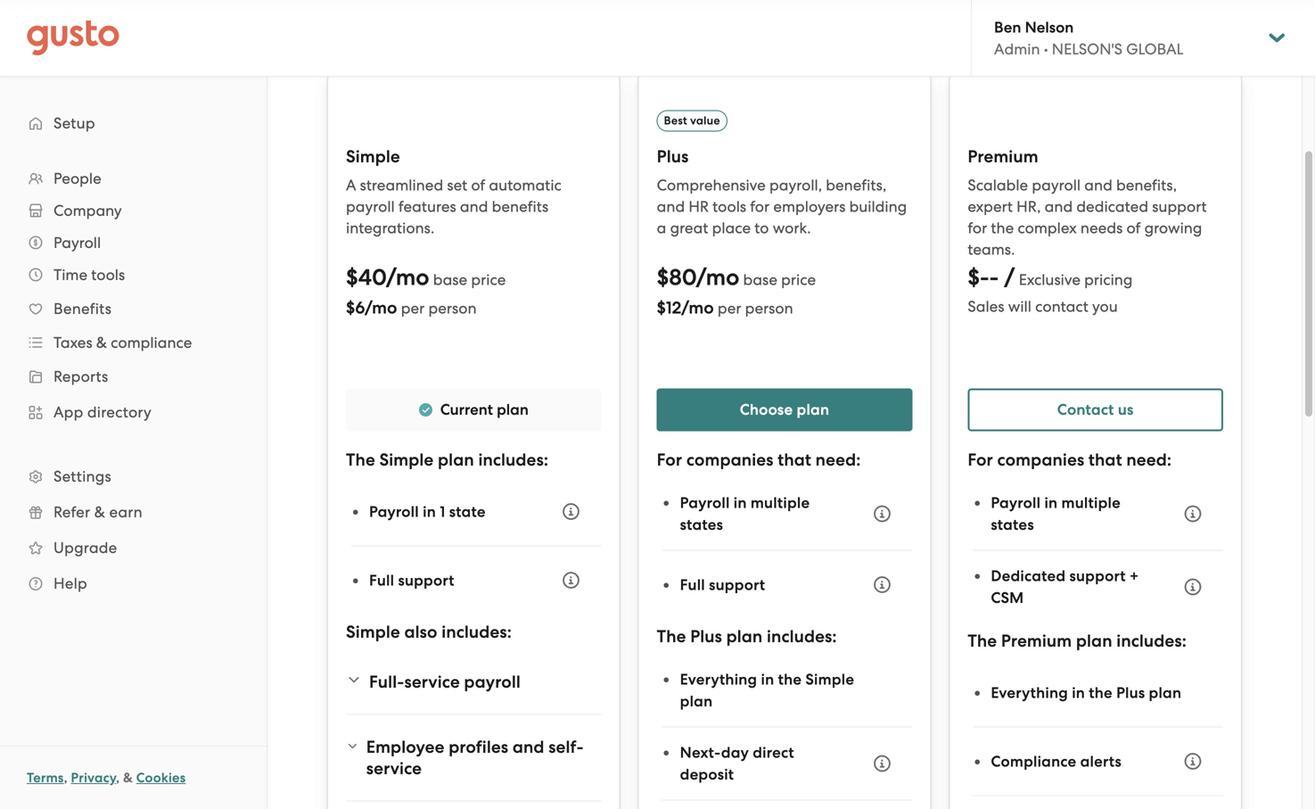 Task type: locate. For each thing, give the bounding box(es) containing it.
integrations.
[[346, 219, 435, 237]]

companies for /
[[998, 450, 1085, 470]]

2 for companies that need: from the left
[[968, 450, 1172, 470]]

payroll up profiles
[[464, 672, 521, 692]]

needs
[[1081, 219, 1124, 237]]

deposit
[[680, 766, 734, 784]]

0 horizontal spatial full support
[[369, 571, 455, 590]]

1 horizontal spatial base
[[744, 271, 778, 289]]

for
[[657, 450, 683, 470], [968, 450, 994, 470]]

states for /
[[992, 516, 1035, 534]]

2 benefits, from the left
[[1117, 176, 1178, 194]]

1 horizontal spatial states
[[992, 516, 1035, 534]]

everything
[[680, 670, 758, 689], [992, 684, 1069, 702]]

2 for from the left
[[968, 450, 994, 470]]

the for /
[[1090, 684, 1113, 702]]

person for 40
[[429, 299, 477, 317]]

base
[[433, 271, 468, 289], [744, 271, 778, 289]]

contact
[[1058, 401, 1115, 419]]

payroll inside dropdown button
[[464, 672, 521, 692]]

reports link
[[18, 360, 249, 393]]

support up growing
[[1153, 198, 1208, 215]]

the down the plus plan includes:
[[779, 670, 802, 689]]

of down dedicated
[[1127, 219, 1141, 237]]

1 horizontal spatial for companies that need:
[[968, 450, 1172, 470]]

need: down choose plan "button"
[[816, 450, 861, 470]]

payroll
[[54, 234, 101, 252], [680, 494, 730, 512], [992, 494, 1041, 512], [369, 503, 419, 521]]

-
[[990, 264, 1000, 291]]

includes: for the premium plan includes:
[[1117, 631, 1187, 651]]

settings link
[[18, 460, 249, 492]]

full support
[[369, 571, 455, 590], [680, 576, 766, 594]]

person for 80
[[746, 299, 794, 317]]

compliance
[[992, 752, 1077, 771]]

plus up everything in the simple plan
[[691, 626, 723, 647]]

support up the plus plan includes:
[[709, 576, 766, 594]]

sales
[[968, 298, 1005, 315]]

of
[[471, 176, 486, 194], [1127, 219, 1141, 237]]

and inside a streamlined set of automatic payroll features and benefits integrations.
[[460, 198, 488, 215]]

comprehensive
[[657, 176, 766, 194]]

0 horizontal spatial benefits,
[[826, 176, 887, 194]]

2 payroll in multiple states from the left
[[992, 494, 1121, 534]]

per
[[401, 299, 425, 317], [718, 299, 742, 317]]

taxes & compliance
[[54, 334, 192, 352]]

payroll in multiple states for /mo
[[680, 494, 810, 534]]

in
[[734, 494, 747, 512], [1045, 494, 1058, 512], [423, 503, 436, 521], [762, 670, 775, 689], [1073, 684, 1086, 702]]

2 vertical spatial plus
[[1117, 684, 1146, 702]]

and left self-
[[513, 737, 545, 757]]

tools
[[713, 198, 747, 215], [91, 266, 125, 284]]

0 horizontal spatial for
[[657, 450, 683, 470]]

the inside the scalable payroll and benefits, expert hr, and dedicated support for the complex needs of growing teams.
[[992, 219, 1015, 237]]

and inside employee profiles and self- service
[[513, 737, 545, 757]]

0 horizontal spatial the
[[346, 450, 376, 470]]

full-
[[369, 672, 405, 692]]

full
[[369, 571, 395, 590], [680, 576, 706, 594]]

full support up also
[[369, 571, 455, 590]]

benefits, inside comprehensive payroll, benefits, and hr tools for employers building a great place to work.
[[826, 176, 887, 194]]

the for $-
[[968, 631, 998, 651]]

1 multiple from the left
[[751, 494, 810, 512]]

support
[[1153, 198, 1208, 215], [1070, 567, 1127, 585], [398, 571, 455, 590], [709, 576, 766, 594]]

0 horizontal spatial list
[[0, 162, 267, 601]]

of right 'set' in the left of the page
[[471, 176, 486, 194]]

service
[[405, 672, 460, 692], [367, 758, 422, 779]]

0 horizontal spatial payroll in multiple states
[[680, 494, 810, 534]]

upgrade link
[[18, 532, 249, 564]]

payroll button
[[18, 227, 249, 259]]

/mo down 80
[[682, 298, 714, 318]]

upgrade
[[54, 539, 117, 557]]

for up to
[[751, 198, 770, 215]]

1 horizontal spatial companies
[[998, 450, 1085, 470]]

2 person from the left
[[746, 299, 794, 317]]

need: down us on the right of page
[[1127, 450, 1172, 470]]

best value
[[664, 114, 721, 127]]

for companies that need: for /
[[968, 450, 1172, 470]]

the up "teams."
[[992, 219, 1015, 237]]

help
[[54, 575, 87, 592]]

2 horizontal spatial the
[[1090, 684, 1113, 702]]

everything for /
[[992, 684, 1069, 702]]

1 horizontal spatial person
[[746, 299, 794, 317]]

and inside comprehensive payroll, benefits, and hr tools for employers building a great place to work.
[[657, 198, 685, 215]]

0 horizontal spatial multiple
[[751, 494, 810, 512]]

current plan
[[440, 401, 529, 419]]

current
[[440, 401, 493, 419]]

1 horizontal spatial full support
[[680, 576, 766, 594]]

0 vertical spatial for
[[751, 198, 770, 215]]

1 vertical spatial &
[[94, 503, 105, 521]]

1 horizontal spatial benefits,
[[1117, 176, 1178, 194]]

everything inside everything in the simple plan
[[680, 670, 758, 689]]

1 horizontal spatial ,
[[116, 770, 120, 786]]

states for /mo
[[680, 516, 724, 534]]

1 vertical spatial tools
[[91, 266, 125, 284]]

0 vertical spatial of
[[471, 176, 486, 194]]

1 horizontal spatial plus
[[691, 626, 723, 647]]

price down benefits
[[471, 271, 506, 289]]

& right the "taxes"
[[96, 334, 107, 352]]

1 base from the left
[[433, 271, 468, 289]]

0 vertical spatial plus
[[657, 146, 689, 167]]

0 horizontal spatial the
[[779, 670, 802, 689]]

choose plan
[[740, 401, 830, 419]]

earn
[[109, 503, 143, 521]]

per inside "$ 40 /mo base price $ 6 /mo per person"
[[401, 299, 425, 317]]

2 that from the left
[[1089, 450, 1123, 470]]

per for 40
[[401, 299, 425, 317]]

0 horizontal spatial companies
[[687, 450, 774, 470]]

per right 12
[[718, 299, 742, 317]]

per right 6
[[401, 299, 425, 317]]

& for earn
[[94, 503, 105, 521]]

1 horizontal spatial of
[[1127, 219, 1141, 237]]

tools up "place"
[[713, 198, 747, 215]]

0 horizontal spatial for
[[751, 198, 770, 215]]

12
[[666, 298, 682, 318]]

& inside dropdown button
[[96, 334, 107, 352]]

/mo
[[386, 264, 430, 291], [697, 264, 740, 291], [365, 298, 397, 318], [682, 298, 714, 318]]

refer & earn
[[54, 503, 143, 521]]

service down simple also includes:
[[405, 672, 460, 692]]

& left earn
[[94, 503, 105, 521]]

1 for from the left
[[657, 450, 683, 470]]

that for /
[[1089, 450, 1123, 470]]

and up a
[[657, 198, 685, 215]]

premium up scalable on the right of the page
[[968, 146, 1039, 167]]

app
[[54, 403, 83, 421]]

price for 80
[[782, 271, 816, 289]]

1 horizontal spatial list
[[974, 796, 1224, 809]]

benefits link
[[18, 293, 249, 325]]

need: for /mo
[[816, 450, 861, 470]]

service down 'employee'
[[367, 758, 422, 779]]

,
[[64, 770, 68, 786], [116, 770, 120, 786]]

1 for companies that need: from the left
[[657, 450, 861, 470]]

compliance
[[111, 334, 192, 352]]

premium
[[968, 146, 1039, 167], [1002, 631, 1073, 651]]

1 horizontal spatial tools
[[713, 198, 747, 215]]

base for 80
[[744, 271, 778, 289]]

1 vertical spatial for
[[968, 219, 988, 237]]

features
[[399, 198, 457, 215]]

benefits
[[492, 198, 549, 215]]

contact us
[[1058, 401, 1134, 419]]

0 horizontal spatial for companies that need:
[[657, 450, 861, 470]]

0 horizontal spatial base
[[433, 271, 468, 289]]

2 need: from the left
[[1127, 450, 1172, 470]]

per inside $ 80 /mo base price $ 12 /mo per person
[[718, 299, 742, 317]]

1 horizontal spatial full
[[680, 576, 706, 594]]

companies down contact
[[998, 450, 1085, 470]]

1 payroll in multiple states from the left
[[680, 494, 810, 534]]

1 horizontal spatial per
[[718, 299, 742, 317]]

in for -
[[1045, 494, 1058, 512]]

everything down the plus plan includes:
[[680, 670, 758, 689]]

the inside everything in the simple plan
[[779, 670, 802, 689]]

for companies that need: down contact
[[968, 450, 1172, 470]]

$ down "integrations."
[[346, 298, 355, 318]]

2 base from the left
[[744, 271, 778, 289]]

support inside dedicated support + csm
[[1070, 567, 1127, 585]]

1 benefits, from the left
[[826, 176, 887, 194]]

support left +
[[1070, 567, 1127, 585]]

1 vertical spatial list
[[974, 796, 1224, 809]]

that for /mo
[[778, 450, 812, 470]]

& inside 'link'
[[94, 503, 105, 521]]

base down to
[[744, 271, 778, 289]]

1 horizontal spatial payroll
[[464, 672, 521, 692]]

0 horizontal spatial need:
[[816, 450, 861, 470]]

base inside $ 80 /mo base price $ 12 /mo per person
[[744, 271, 778, 289]]

premium down csm
[[1002, 631, 1073, 651]]

price down work.
[[782, 271, 816, 289]]

1 horizontal spatial that
[[1089, 450, 1123, 470]]

plus down the premium plan includes:
[[1117, 684, 1146, 702]]

$ up 6
[[346, 264, 358, 291]]

that
[[778, 450, 812, 470], [1089, 450, 1123, 470]]

support up simple also includes:
[[398, 571, 455, 590]]

of inside the scalable payroll and benefits, expert hr, and dedicated support for the complex needs of growing teams.
[[1127, 219, 1141, 237]]

payroll down the a
[[346, 198, 395, 215]]

and down 'set' in the left of the page
[[460, 198, 488, 215]]

0 horizontal spatial everything
[[680, 670, 758, 689]]

base inside "$ 40 /mo base price $ 6 /mo per person"
[[433, 271, 468, 289]]

in inside everything in the simple plan
[[762, 670, 775, 689]]

expert
[[968, 198, 1014, 215]]

price inside $ 80 /mo base price $ 12 /mo per person
[[782, 271, 816, 289]]

$ 40 /mo base price $ 6 /mo per person
[[346, 264, 506, 318]]

1 vertical spatial service
[[367, 758, 422, 779]]

1 horizontal spatial multiple
[[1062, 494, 1121, 512]]

0 vertical spatial service
[[405, 672, 460, 692]]

benefits, up dedicated
[[1117, 176, 1178, 194]]

1 states from the left
[[680, 516, 724, 534]]

support for 80
[[709, 576, 766, 594]]

0 vertical spatial list
[[0, 162, 267, 601]]

payroll for -
[[992, 494, 1041, 512]]

and
[[1085, 176, 1113, 194], [460, 198, 488, 215], [657, 198, 685, 215], [1045, 198, 1073, 215], [513, 737, 545, 757]]

everything up 'compliance'
[[992, 684, 1069, 702]]

us
[[1119, 401, 1134, 419]]

list
[[0, 162, 267, 601], [974, 796, 1224, 809]]

for companies that need: down choose
[[657, 450, 861, 470]]

, left cookies button
[[116, 770, 120, 786]]

everything for /mo
[[680, 670, 758, 689]]

dedicated
[[1077, 198, 1149, 215]]

service inside employee profiles and self- service
[[367, 758, 422, 779]]

for for 80
[[657, 450, 683, 470]]

1 person from the left
[[429, 299, 477, 317]]

the premium plan includes:
[[968, 631, 1187, 651]]

terms link
[[27, 770, 64, 786]]

the for /mo
[[779, 670, 802, 689]]

0 horizontal spatial tools
[[91, 266, 125, 284]]

plan
[[497, 401, 529, 419], [797, 401, 830, 419], [438, 450, 474, 470], [727, 626, 763, 647], [1077, 631, 1113, 651], [1150, 684, 1182, 702], [680, 692, 713, 711]]

& left cookies
[[123, 770, 133, 786]]

1 that from the left
[[778, 450, 812, 470]]

1 horizontal spatial need:
[[1127, 450, 1172, 470]]

full up simple also includes:
[[369, 571, 395, 590]]

price inside "$ 40 /mo base price $ 6 /mo per person"
[[471, 271, 506, 289]]

payroll,
[[770, 176, 823, 194]]

1 horizontal spatial for
[[968, 219, 988, 237]]

tools inside time tools dropdown button
[[91, 266, 125, 284]]

2 vertical spatial payroll
[[464, 672, 521, 692]]

a
[[657, 219, 667, 237]]

2 horizontal spatial payroll
[[1033, 176, 1081, 194]]

person inside $ 80 /mo base price $ 12 /mo per person
[[746, 299, 794, 317]]

full support for 80
[[680, 576, 766, 594]]

that down contact us button
[[1089, 450, 1123, 470]]

cookies button
[[136, 767, 186, 789]]

includes: up everything in the simple plan
[[767, 626, 837, 647]]

1 vertical spatial payroll
[[346, 198, 395, 215]]

the
[[992, 219, 1015, 237], [779, 670, 802, 689], [1090, 684, 1113, 702]]

0 horizontal spatial of
[[471, 176, 486, 194]]

plan inside everything in the simple plan
[[680, 692, 713, 711]]

1 horizontal spatial the
[[657, 626, 687, 647]]

0 horizontal spatial price
[[471, 271, 506, 289]]

per for 80
[[718, 299, 742, 317]]

/mo down 40
[[365, 298, 397, 318]]

for down expert
[[968, 219, 988, 237]]

cookies
[[136, 770, 186, 786]]

2 companies from the left
[[998, 450, 1085, 470]]

0 horizontal spatial ,
[[64, 770, 68, 786]]

price
[[471, 271, 506, 289], [782, 271, 816, 289]]

0 horizontal spatial states
[[680, 516, 724, 534]]

2 horizontal spatial the
[[968, 631, 998, 651]]

benefits, up the building
[[826, 176, 887, 194]]

payroll for 80
[[680, 494, 730, 512]]

0 vertical spatial payroll
[[1033, 176, 1081, 194]]

pricing
[[1085, 271, 1133, 289]]

2 states from the left
[[992, 516, 1035, 534]]

the simple plan includes:
[[346, 450, 549, 470]]

0 horizontal spatial that
[[778, 450, 812, 470]]

full support up the plus plan includes:
[[680, 576, 766, 594]]

state
[[449, 503, 486, 521]]

exclusive
[[1020, 271, 1081, 289]]

1 horizontal spatial the
[[992, 219, 1015, 237]]

payroll up hr,
[[1033, 176, 1081, 194]]

work.
[[773, 219, 811, 237]]

1 horizontal spatial price
[[782, 271, 816, 289]]

base down a streamlined set of automatic payroll features and benefits integrations.
[[433, 271, 468, 289]]

1 price from the left
[[471, 271, 506, 289]]

0 vertical spatial &
[[96, 334, 107, 352]]

dedicated support + csm
[[992, 567, 1140, 607]]

1 horizontal spatial for
[[968, 450, 994, 470]]

full up the plus plan includes:
[[680, 576, 706, 594]]

companies
[[687, 450, 774, 470], [998, 450, 1085, 470]]

the
[[346, 450, 376, 470], [657, 626, 687, 647], [968, 631, 998, 651]]

0 horizontal spatial person
[[429, 299, 477, 317]]

2 price from the left
[[782, 271, 816, 289]]

that down choose plan "button"
[[778, 450, 812, 470]]

tools right 'time' in the left top of the page
[[91, 266, 125, 284]]

company button
[[18, 194, 249, 227]]

states
[[680, 516, 724, 534], [992, 516, 1035, 534]]

full-service payroll button
[[346, 661, 602, 703]]

& for compliance
[[96, 334, 107, 352]]

0 horizontal spatial full
[[369, 571, 395, 590]]

multiple for /mo
[[751, 494, 810, 512]]

1 horizontal spatial payroll in multiple states
[[992, 494, 1121, 534]]

, left privacy link
[[64, 770, 68, 786]]

admin
[[995, 40, 1041, 58]]

payroll in multiple states
[[680, 494, 810, 534], [992, 494, 1121, 534]]

person inside "$ 40 /mo base price $ 6 /mo per person"
[[429, 299, 477, 317]]

1 horizontal spatial everything
[[992, 684, 1069, 702]]

for for -
[[968, 450, 994, 470]]

0 horizontal spatial payroll
[[346, 198, 395, 215]]

need:
[[816, 450, 861, 470], [1127, 450, 1172, 470]]

2 per from the left
[[718, 299, 742, 317]]

includes: down current plan
[[479, 450, 549, 470]]

companies down choose
[[687, 450, 774, 470]]

2 horizontal spatial plus
[[1117, 684, 1146, 702]]

1 companies from the left
[[687, 450, 774, 470]]

taxes & compliance button
[[18, 327, 249, 359]]

1 , from the left
[[64, 770, 68, 786]]

includes: down +
[[1117, 631, 1187, 651]]

$ 80 /mo base price $ 12 /mo per person
[[657, 264, 816, 318]]

of inside a streamlined set of automatic payroll features and benefits integrations.
[[471, 176, 486, 194]]

1 per from the left
[[401, 299, 425, 317]]

1 need: from the left
[[816, 450, 861, 470]]

plus
[[657, 146, 689, 167], [691, 626, 723, 647], [1117, 684, 1146, 702]]

0 horizontal spatial per
[[401, 299, 425, 317]]

1 vertical spatial of
[[1127, 219, 1141, 237]]

$
[[346, 264, 358, 291], [657, 264, 669, 291], [346, 298, 355, 318], [657, 298, 666, 318]]

plus down best
[[657, 146, 689, 167]]

$ up 12
[[657, 264, 669, 291]]

2 multiple from the left
[[1062, 494, 1121, 512]]

$ down a
[[657, 298, 666, 318]]

the down the premium plan includes:
[[1090, 684, 1113, 702]]

40
[[358, 264, 386, 291]]

benefits, inside the scalable payroll and benefits, expert hr, and dedicated support for the complex needs of growing teams.
[[1117, 176, 1178, 194]]

support inside the scalable payroll and benefits, expert hr, and dedicated support for the complex needs of growing teams.
[[1153, 198, 1208, 215]]

0 vertical spatial tools
[[713, 198, 747, 215]]

home image
[[27, 20, 120, 56]]

includes: for the simple plan includes:
[[479, 450, 549, 470]]



Task type: vqa. For each thing, say whether or not it's contained in the screenshot.
HR.
no



Task type: describe. For each thing, give the bounding box(es) containing it.
price for 40
[[471, 271, 506, 289]]

companies for /mo
[[687, 450, 774, 470]]

ben nelson admin • nelson's global
[[995, 18, 1184, 58]]

will
[[1009, 298, 1032, 315]]

settings
[[54, 468, 111, 485]]

time tools button
[[18, 259, 249, 291]]

employee profiles and self- service button
[[346, 726, 602, 790]]

set
[[447, 176, 468, 194]]

streamlined
[[360, 176, 444, 194]]

app directory
[[54, 403, 152, 421]]

includes: up full-service payroll dropdown button
[[442, 622, 512, 642]]

value
[[691, 114, 721, 127]]

2 , from the left
[[116, 770, 120, 786]]

you
[[1093, 298, 1119, 315]]

dedicated
[[992, 567, 1066, 585]]

base for 40
[[433, 271, 468, 289]]

employee profiles and self- service
[[367, 737, 584, 779]]

automatic
[[489, 176, 562, 194]]

privacy link
[[71, 770, 116, 786]]

complex
[[1018, 219, 1077, 237]]

simple inside everything in the simple plan
[[806, 670, 855, 689]]

compliance alerts
[[992, 752, 1122, 771]]

6
[[355, 298, 365, 318]]

everything in the plus plan
[[992, 684, 1182, 702]]

and up dedicated
[[1085, 176, 1113, 194]]

payroll in multiple states for /
[[992, 494, 1121, 534]]

privacy
[[71, 770, 116, 786]]

full support for 40
[[369, 571, 455, 590]]

2 vertical spatial &
[[123, 770, 133, 786]]

80
[[669, 264, 697, 291]]

•
[[1045, 40, 1049, 58]]

people button
[[18, 162, 249, 194]]

payroll for 40
[[369, 503, 419, 521]]

profiles
[[449, 737, 509, 757]]

contact
[[1036, 298, 1089, 315]]

full-service payroll
[[369, 672, 521, 692]]

gusto navigation element
[[0, 77, 267, 630]]

includes: for the plus plan includes:
[[767, 626, 837, 647]]

ben
[[995, 18, 1022, 36]]

alerts
[[1081, 752, 1122, 771]]

nelson
[[1026, 18, 1075, 36]]

help link
[[18, 567, 249, 600]]

support for -
[[1070, 567, 1127, 585]]

great
[[671, 219, 709, 237]]

terms
[[27, 770, 64, 786]]

payroll in 1 state
[[369, 503, 486, 521]]

0 horizontal spatial plus
[[657, 146, 689, 167]]

list containing people
[[0, 162, 267, 601]]

comprehensive payroll, benefits, and hr tools for employers building a great place to work.
[[657, 176, 908, 237]]

self-
[[549, 737, 584, 757]]

1 vertical spatial premium
[[1002, 631, 1073, 651]]

next-day direct deposit
[[680, 744, 795, 784]]

payroll inside dropdown button
[[54, 234, 101, 252]]

full for 40
[[369, 571, 395, 590]]

time
[[54, 266, 88, 284]]

scalable payroll and benefits, expert hr, and dedicated support for the complex needs of growing teams.
[[968, 176, 1208, 258]]

growing
[[1145, 219, 1203, 237]]

contact us button
[[968, 389, 1224, 431]]

in for 80
[[734, 494, 747, 512]]

1
[[440, 503, 446, 521]]

people
[[54, 170, 101, 187]]

a streamlined set of automatic payroll features and benefits integrations.
[[346, 176, 562, 237]]

1 vertical spatial plus
[[691, 626, 723, 647]]

choose
[[740, 401, 793, 419]]

terms , privacy , & cookies
[[27, 770, 186, 786]]

next-
[[680, 744, 722, 762]]

for companies that need: for /mo
[[657, 450, 861, 470]]

teams.
[[968, 240, 1016, 258]]

full for 80
[[680, 576, 706, 594]]

plan inside "button"
[[797, 401, 830, 419]]

in for 40
[[423, 503, 436, 521]]

scalable
[[968, 176, 1029, 194]]

payroll inside the scalable payroll and benefits, expert hr, and dedicated support for the complex needs of growing teams.
[[1033, 176, 1081, 194]]

and up complex at the top of the page
[[1045, 198, 1073, 215]]

the for $
[[657, 626, 687, 647]]

reports
[[54, 368, 108, 385]]

direct
[[753, 744, 795, 762]]

employee
[[367, 737, 445, 757]]

day
[[722, 744, 749, 762]]

/mo down "integrations."
[[386, 264, 430, 291]]

for inside the scalable payroll and benefits, expert hr, and dedicated support for the complex needs of growing teams.
[[968, 219, 988, 237]]

payroll inside a streamlined set of automatic payroll features and benefits integrations.
[[346, 198, 395, 215]]

support for 40
[[398, 571, 455, 590]]

hr
[[689, 198, 709, 215]]

multiple for /
[[1062, 494, 1121, 512]]

hr,
[[1017, 198, 1042, 215]]

need: for /
[[1127, 450, 1172, 470]]

/mo down "place"
[[697, 264, 740, 291]]

/
[[1005, 264, 1016, 291]]

refer
[[54, 503, 90, 521]]

everything in the simple plan
[[680, 670, 855, 711]]

building
[[850, 198, 908, 215]]

setup link
[[18, 107, 249, 139]]

tools inside comprehensive payroll, benefits, and hr tools for employers building a great place to work.
[[713, 198, 747, 215]]

csm
[[992, 589, 1025, 607]]

company
[[54, 202, 122, 219]]

the plus plan includes:
[[657, 626, 837, 647]]

benefits
[[54, 300, 112, 318]]

+
[[1130, 567, 1140, 585]]

also
[[405, 622, 438, 642]]

directory
[[87, 403, 152, 421]]

for inside comprehensive payroll, benefits, and hr tools for employers building a great place to work.
[[751, 198, 770, 215]]

0 vertical spatial premium
[[968, 146, 1039, 167]]



